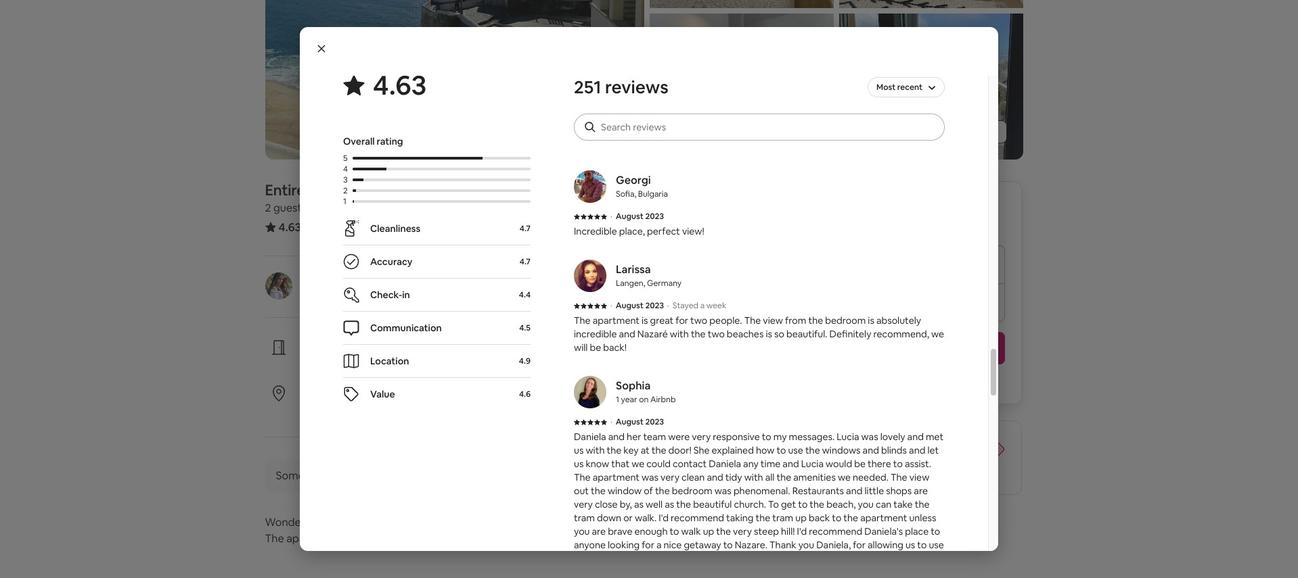 Task type: locate. For each thing, give the bounding box(es) containing it.
4.63
[[373, 68, 427, 103], [279, 220, 301, 235]]

are right shops
[[914, 486, 928, 498]]

0 vertical spatial up
[[796, 513, 807, 525]]

0 horizontal spatial 251
[[310, 220, 327, 234]]

great inside the apartment is great for two people. the view from the bedroom is absolutely incredible and nazaré with the two beaches is so beautiful. definitely recommend, we will be back!
[[650, 315, 674, 327]]

lovely studio/apartment in sítio da nazaré 2 image 5 image
[[839, 13, 1024, 160]]

view inside the apartment is great for two people. the view from the bedroom is absolutely incredible and nazaré with the two beaches is so beautiful. definitely recommend, we will be back!
[[763, 315, 783, 327]]

1 as from the left
[[634, 499, 644, 511]]

the up that
[[607, 445, 622, 457]]

Search reviews, Press 'Enter' to search text field
[[601, 121, 932, 134]]

1 vertical spatial i'd
[[797, 526, 807, 538]]

1 vertical spatial are
[[914, 486, 928, 498]]

next
[[778, 95, 798, 108]]

the left lockbox.
[[406, 357, 421, 369]]

of inside great location 95% of recent guests gave the location a 5-star rating.
[[328, 403, 337, 415]]

0 vertical spatial us
[[574, 445, 584, 457]]

0 horizontal spatial as
[[634, 499, 644, 511]]

would down bed
[[853, 123, 879, 135]]

0 vertical spatial recommend
[[671, 513, 725, 525]]

to down the my
[[777, 445, 786, 457]]

1 vertical spatial all
[[766, 472, 775, 484]]

comfortable
[[574, 123, 629, 135]]

of inside wonderful ocean-facing frontline apartment. the apartment enjoys a unique view of the sea and nazareth.
[[446, 532, 457, 546]]

space!
[[637, 553, 665, 565]]

time down town.
[[812, 123, 832, 135]]

needed.
[[853, 472, 889, 484]]

0 horizontal spatial walk
[[682, 526, 701, 538]]

nazareth.
[[519, 532, 567, 546]]

1 horizontal spatial 4.63
[[373, 68, 427, 103]]

larissa langen, germany
[[616, 263, 682, 289]]

1 horizontal spatial reviews
[[605, 76, 669, 99]]

from
[[786, 315, 807, 327]]

tram
[[574, 513, 595, 525], [773, 513, 794, 525]]

entire
[[265, 181, 305, 200]]

the up beautiful.
[[809, 315, 824, 327]]

0 vertical spatial great
[[787, 123, 810, 135]]

could
[[647, 458, 671, 471]]

0 vertical spatial use
[[789, 445, 804, 457]]

1 horizontal spatial 251 reviews
[[574, 76, 669, 99]]

recommend,
[[874, 328, 930, 341]]

location left 5-
[[441, 403, 476, 415]]

0 vertical spatial 251
[[574, 76, 602, 99]]

we inside the apartment is great for two people. the view from the bedroom is absolutely incredible and nazaré with the two beaches is so beautiful. definitely recommend, we will be back!
[[932, 328, 945, 341]]

2 august from the top
[[616, 211, 644, 222]]

2 · august 2023 from the top
[[611, 211, 664, 222]]

view inside wonderful ocean-facing frontline apartment. the apartment enjoys a unique view of the sea and nazareth.
[[421, 532, 444, 546]]

with inside self check-in check yourself in with the lockbox.
[[385, 357, 404, 369]]

most recent
[[877, 82, 923, 93]]

taking
[[727, 513, 754, 525]]

view!
[[682, 225, 705, 238]]

3 · august 2023 from the top
[[611, 417, 664, 428]]

of right rate
[[934, 451, 945, 465]]

and up the assist.
[[909, 445, 926, 457]]

nazaré,
[[396, 181, 448, 200]]

0 horizontal spatial down
[[597, 513, 622, 525]]

for down stayed
[[676, 315, 689, 327]]

1 vertical spatial time
[[761, 458, 781, 471]]

1 horizontal spatial guests
[[370, 403, 399, 415]]

rate
[[912, 451, 932, 465]]

1 vertical spatial walk
[[682, 526, 701, 538]]

be inside the apartment is great for two people. the view from the bedroom is absolutely incredible and nazaré with the two beaches is so beautiful. definitely recommend, we will be back!
[[590, 342, 601, 354]]

two
[[691, 315, 708, 327], [708, 328, 725, 341]]

check-
[[330, 339, 365, 353]]

1 horizontal spatial daniela
[[574, 431, 607, 444]]

0 vertical spatial recent
[[898, 82, 923, 93]]

0 horizontal spatial so
[[724, 123, 734, 135]]

the left avg.
[[834, 451, 851, 465]]

0 horizontal spatial reviews
[[329, 220, 368, 234]]

0 vertical spatial i'd
[[659, 513, 669, 525]]

be
[[590, 342, 601, 354], [855, 458, 866, 471]]

0 horizontal spatial recent
[[339, 403, 368, 415]]

any
[[744, 458, 759, 471]]

windows
[[823, 445, 861, 457]]

251 inside 4.63 dialog
[[574, 76, 602, 99]]

recent up the short
[[898, 82, 923, 93]]

2 vertical spatial we
[[838, 472, 851, 484]]

0 vertical spatial lucia
[[837, 431, 860, 444]]

2 horizontal spatial you
[[858, 499, 874, 511]]

than
[[809, 451, 831, 465]]

1 horizontal spatial recent
[[898, 82, 923, 93]]

1 vertical spatial recent
[[339, 403, 368, 415]]

0 vertical spatial be
[[590, 342, 601, 354]]

1 horizontal spatial as
[[665, 499, 675, 511]]

bedroom inside daniela and her team were very responsive to my messages. lucia was lovely and met us with the key at the door! she explained how to use the windows and blinds and let us know that we could contact daniela any time and lucia would be there to assist. the apartment was very clean and tidy with all the amenities we needed. the view out the window of the bedroom was phenomenal. restaurants and little shops are very close by, as well as the beautiful church. to get to the beach, you can take the tram down or walk. i'd recommend taking the tram up back to the apartment unless you are brave enough to walk up the very steep hill! i'd recommend daniela's place to anyone looking for a nice getaway to nazare. thank you daniela, for allowing us to use your beautiful space! we hope to visit again one day.
[[672, 486, 713, 498]]

to left visit
[[708, 553, 717, 565]]

august up spectacular!
[[616, 81, 644, 92]]

a inside daniela and her team were very responsive to my messages. lucia was lovely and met us with the key at the door! she explained how to use the windows and blinds and let us know that we could contact daniela any time and lucia would be there to assist. the apartment was very clean and tidy with all the amenities we needed. the view out the window of the bedroom was phenomenal. restaurants and little shops are very close by, as well as the beautiful church. to get to the beach, you can take the tram down or walk. i'd recommend taking the tram up back to the apartment unless you are brave enough to walk up the very steep hill! i'd recommend daniela's place to anyone looking for a nice getaway to nazare. thank you daniela, for allowing us to use your beautiful space! we hope to visit again one day.
[[657, 540, 662, 552]]

0 horizontal spatial guests
[[274, 201, 307, 215]]

lovely studio/apartment in sítio da nazaré 2 image 3 image
[[650, 13, 834, 160]]

spectacular!
[[624, 95, 677, 108]]

0 horizontal spatial great
[[650, 315, 674, 327]]

0 horizontal spatial be
[[590, 342, 601, 354]]

0 horizontal spatial 4.63
[[279, 220, 301, 235]]

bedroom up 251 reviews link
[[321, 201, 368, 215]]

3 2023 from the top
[[646, 301, 664, 311]]

some info has been automatically translated.
[[276, 469, 498, 483]]

august up place,
[[616, 211, 644, 222]]

walk up getaway
[[682, 526, 701, 538]]

and inside the apartment is great for two people. the view from the bedroom is absolutely incredible and nazaré with the two beaches is so beautiful. definitely recommend, we will be back!
[[619, 328, 636, 341]]

apartment down the wonderful
[[287, 532, 340, 546]]

the down museum on the top of the page
[[649, 123, 664, 135]]

2 4.7 from the top
[[520, 257, 531, 267]]

1 horizontal spatial lucia
[[837, 431, 860, 444]]

1 vertical spatial beautiful
[[596, 553, 635, 565]]

4.63 dialog
[[300, 27, 999, 566]]

by
[[348, 272, 361, 286]]

apartment down museum on the top of the page
[[666, 123, 713, 135]]

has
[[328, 469, 345, 483]]

so left beautiful.
[[775, 328, 785, 341]]

how
[[756, 445, 775, 457]]

report this listing button
[[847, 512, 947, 524]]

steep
[[754, 526, 779, 538]]

daniela inside hosted by daniela 6 years hosting
[[363, 272, 401, 286]]

the up beaches
[[745, 315, 761, 327]]

your
[[574, 553, 594, 565]]

view inside the view is spectacular!  the apartment is right next to the square and a short walk to the lighthouse, museum and the elevator car down into town.  bed was very comfortable and the apartment is so cute!  had a great time and would absolutely stay again!
[[593, 95, 613, 108]]

2 2023 from the top
[[646, 211, 664, 222]]

2 inside 4.63 dialog
[[343, 186, 348, 196]]

the down beach,
[[844, 513, 859, 525]]

larissa image
[[574, 260, 607, 293]]

1 vertical spatial we
[[632, 458, 645, 471]]

2 tram from the left
[[773, 513, 794, 525]]

little
[[865, 486, 884, 498]]

check-
[[370, 289, 402, 301]]

beautiful.
[[787, 328, 828, 341]]

sophia image
[[574, 376, 607, 409]]

you up anyone
[[574, 526, 590, 538]]

and up beach,
[[847, 486, 863, 498]]

in up yourself
[[365, 339, 374, 353]]

2 vertical spatial bedroom
[[672, 486, 713, 498]]

view
[[593, 95, 613, 108], [763, 315, 783, 327], [910, 472, 930, 484], [421, 532, 444, 546]]

location
[[370, 356, 409, 368]]

place,
[[619, 225, 645, 238]]

lucia up windows
[[837, 431, 860, 444]]

1 horizontal spatial all
[[953, 126, 963, 138]]

with right the nazaré
[[670, 328, 689, 341]]

2 horizontal spatial bedroom
[[826, 315, 866, 327]]

1 horizontal spatial great
[[787, 123, 810, 135]]

1 horizontal spatial location
[[441, 403, 476, 415]]

all inside button
[[953, 126, 963, 138]]

her
[[627, 431, 642, 444]]

1 august from the top
[[616, 81, 644, 92]]

1 left bed
[[375, 201, 379, 215]]

4.7
[[520, 223, 531, 234], [520, 257, 531, 267]]

4 2023 from the top
[[646, 417, 664, 428]]

overall rating
[[343, 135, 403, 148]]

we left needed.
[[838, 472, 851, 484]]

0 vertical spatial beautiful
[[693, 499, 732, 511]]

4.6
[[519, 389, 531, 400]]

tram up hill!
[[773, 513, 794, 525]]

recent right 95%
[[339, 403, 368, 415]]

1 horizontal spatial 251
[[574, 76, 602, 99]]

1 inside sophia 1 year on airbnb
[[616, 395, 620, 406]]

1 vertical spatial 251 reviews
[[310, 220, 368, 234]]

the down the wonderful
[[265, 532, 284, 546]]

1 vertical spatial · august 2023
[[611, 211, 664, 222]]

the view is spectacular!  the apartment is right next to the square and a short walk to the lighthouse, museum and the elevator car down into town.  bed was very comfortable and the apartment is so cute!  had a great time and would absolutely stay again!
[[574, 95, 942, 148]]

2023 up team on the bottom of the page
[[646, 417, 664, 428]]

i'd down well
[[659, 513, 669, 525]]

back!
[[604, 342, 627, 354]]

a inside great location 95% of recent guests gave the location a 5-star rating.
[[478, 403, 483, 415]]

us up out
[[574, 445, 584, 457]]

0 vertical spatial all
[[953, 126, 963, 138]]

the
[[574, 95, 591, 108], [679, 95, 696, 108], [574, 315, 591, 327], [745, 315, 761, 327], [574, 472, 591, 484], [891, 472, 908, 484], [265, 532, 284, 546]]

1 4.7 from the top
[[520, 223, 531, 234]]

reviews down 1 bedroom · 1 bed · 1 bath
[[329, 220, 368, 234]]

at
[[641, 445, 650, 457]]

1 vertical spatial bedroom
[[826, 315, 866, 327]]

two down people.
[[708, 328, 725, 341]]

responsive
[[713, 431, 760, 444]]

walk inside daniela and her team were very responsive to my messages. lucia was lovely and met us with the key at the door! she explained how to use the windows and blinds and let us know that we could contact daniela any time and lucia would be there to assist. the apartment was very clean and tidy with all the amenities we needed. the view out the window of the bedroom was phenomenal. restaurants and little shops are very close by, as well as the beautiful church. to get to the beach, you can take the tram down or walk. i'd recommend taking the tram up back to the apartment unless you are brave enough to walk up the very steep hill! i'd recommend daniela's place to anyone looking for a nice getaway to nazare. thank you daniela, for allowing us to use your beautiful space! we hope to visit again one day.
[[682, 526, 701, 538]]

august down langen,
[[616, 301, 644, 311]]

enjoys
[[342, 532, 374, 546]]

was up avg.
[[862, 431, 879, 444]]

1 vertical spatial absolutely
[[877, 315, 922, 327]]

had
[[760, 123, 778, 135]]

1 vertical spatial be
[[855, 458, 866, 471]]

0 vertical spatial walk
[[911, 95, 930, 108]]

absolutely up recommend, at the right bottom of the page
[[877, 315, 922, 327]]

get
[[781, 499, 797, 511]]

2 for 2
[[343, 186, 348, 196]]

2 down entire
[[265, 201, 271, 215]]

1 vertical spatial down
[[597, 513, 622, 525]]

town.
[[815, 109, 839, 121]]

are left let
[[911, 437, 927, 452]]

i'd right hill!
[[797, 526, 807, 538]]

all
[[953, 126, 963, 138], [766, 472, 775, 484]]

0 horizontal spatial recommend
[[671, 513, 725, 525]]

clean
[[682, 472, 705, 484]]

be up needed.
[[855, 458, 866, 471]]

the inside self check-in check yourself in with the lockbox.
[[406, 357, 421, 369]]

up left back
[[796, 513, 807, 525]]

1 horizontal spatial 2
[[343, 186, 348, 196]]

rating.
[[513, 403, 541, 415]]

2023 up perfect
[[646, 211, 664, 222]]

1 horizontal spatial i'd
[[797, 526, 807, 538]]

use
[[789, 445, 804, 457], [929, 540, 944, 552]]

4.63 up rating
[[373, 68, 427, 103]]

star
[[494, 403, 511, 415]]

reviews
[[605, 76, 669, 99], [329, 220, 368, 234]]

· august 2023 up incredible place, perfect view!
[[611, 211, 664, 222]]

0 vertical spatial we
[[932, 328, 945, 341]]

gave
[[401, 403, 422, 415]]

recent
[[898, 82, 923, 93], [339, 403, 368, 415]]

beach,
[[827, 499, 856, 511]]

the down the 'clean' on the bottom of the page
[[677, 499, 691, 511]]

view down the assist.
[[910, 472, 930, 484]]

0 vertical spatial down
[[769, 109, 794, 121]]

1 horizontal spatial time
[[812, 123, 832, 135]]

absolutely inside the apartment is great for two people. the view from the bedroom is absolutely incredible and nazaré with the two beaches is so beautiful. definitely recommend, we will be back!
[[877, 315, 922, 327]]

0 vertical spatial daniela
[[363, 272, 401, 286]]

would inside daniela and her team were very responsive to my messages. lucia was lovely and met us with the key at the door! she explained how to use the windows and blinds and let us know that we could contact daniela any time and lucia would be there to assist. the apartment was very clean and tidy with all the amenities we needed. the view out the window of the bedroom was phenomenal. restaurants and little shops are very close by, as well as the beautiful church. to get to the beach, you can take the tram down or walk. i'd recommend taking the tram up back to the apartment unless you are brave enough to walk up the very steep hill! i'd recommend daniela's place to anyone looking for a nice getaway to nazare. thank you daniela, for allowing us to use your beautiful space! we hope to visit again one day.
[[826, 458, 853, 471]]

1 horizontal spatial down
[[769, 109, 794, 121]]

we
[[667, 553, 681, 565]]

great inside the view is spectacular!  the apartment is right next to the square and a short walk to the lighthouse, museum and the elevator car down into town.  bed was very comfortable and the apartment is so cute!  had a great time and would absolutely stay again!
[[787, 123, 810, 135]]

incredible place, perfect view!
[[574, 225, 705, 238]]

were
[[669, 431, 690, 444]]

report this listing
[[868, 512, 947, 524]]

would
[[853, 123, 879, 135], [826, 458, 853, 471]]

rating
[[377, 135, 403, 148]]

as
[[634, 499, 644, 511], [665, 499, 675, 511]]

0 horizontal spatial beautiful
[[596, 553, 635, 565]]

1 horizontal spatial tram
[[773, 513, 794, 525]]

report
[[868, 512, 899, 524]]

into
[[796, 109, 813, 121]]

the down apartment. in the bottom left of the page
[[459, 532, 476, 546]]

0 vertical spatial absolutely
[[881, 123, 926, 135]]

there
[[868, 458, 892, 471]]

walk
[[911, 95, 930, 108], [682, 526, 701, 538]]

location down yourself
[[340, 385, 381, 400]]

we
[[932, 328, 945, 341], [632, 458, 645, 471], [838, 472, 851, 484]]

sophia 1 year on airbnb
[[616, 379, 676, 406]]

1 vertical spatial would
[[826, 458, 853, 471]]

of right 95%
[[328, 403, 337, 415]]

1 horizontal spatial bedroom
[[672, 486, 713, 498]]

unit
[[351, 181, 378, 200]]

bedroom up definitely
[[826, 315, 866, 327]]

us left know
[[574, 458, 584, 471]]

1 horizontal spatial be
[[855, 458, 866, 471]]

the inside great location 95% of recent guests gave the location a 5-star rating.
[[424, 403, 439, 415]]

walk inside the view is spectacular!  the apartment is right next to the square and a short walk to the lighthouse, museum and the elevator car down into town.  bed was very comfortable and the apartment is so cute!  had a great time and would absolutely stay again!
[[911, 95, 930, 108]]

bedroom down the 'clean' on the bottom of the page
[[672, 486, 713, 498]]

0 horizontal spatial 2
[[265, 201, 271, 215]]

daniela and her team were very responsive to my messages. lucia was lovely and met us with the key at the door! she explained how to use the windows and blinds and let us know that we could contact daniela any time and lucia would be there to assist. the apartment was very clean and tidy with all the amenities we needed. the view out the window of the bedroom was phenomenal. restaurants and little shops are very close by, as well as the beautiful church. to get to the beach, you can take the tram down or walk. i'd recommend taking the tram up back to the apartment unless you are brave enough to walk up the very steep hill! i'd recommend daniela's place to anyone looking for a nice getaway to nazare. thank you daniela, for allowing us to use your beautiful space! we hope to visit again one day.
[[574, 431, 944, 565]]

self check-in check yourself in with the lockbox.
[[308, 339, 460, 369]]

1 vertical spatial guests
[[370, 403, 399, 415]]

daniela down explained
[[709, 458, 742, 471]]

0 vertical spatial would
[[853, 123, 879, 135]]

the inside wonderful ocean-facing frontline apartment. the apartment enjoys a unique view of the sea and nazareth.
[[459, 532, 476, 546]]

0 vertical spatial 2
[[343, 186, 348, 196]]

apartment.
[[433, 516, 489, 530]]

are up anyone
[[592, 526, 606, 538]]

take
[[894, 499, 913, 511]]

shops
[[887, 486, 912, 498]]

are
[[911, 437, 927, 452], [914, 486, 928, 498], [592, 526, 606, 538]]

4.63 down '2 guests'
[[279, 220, 301, 235]]

absolutely inside the view is spectacular!  the apartment is right next to the square and a short walk to the lighthouse, museum and the elevator car down into town.  bed was very comfortable and the apartment is so cute!  had a great time and would absolutely stay again!
[[881, 123, 926, 135]]

1 horizontal spatial walk
[[911, 95, 930, 108]]

2 horizontal spatial we
[[932, 328, 945, 341]]

0 horizontal spatial you
[[574, 526, 590, 538]]

2023 up spectacular!
[[646, 81, 664, 92]]

lockbox.
[[423, 357, 460, 369]]

0 vertical spatial · august 2023
[[611, 81, 664, 92]]

to
[[769, 499, 779, 511]]

251 down rental
[[310, 220, 327, 234]]

again
[[739, 553, 763, 565]]

251 reviews inside 4.63 dialog
[[574, 76, 669, 99]]

1 vertical spatial 251
[[310, 220, 327, 234]]

the up well
[[655, 486, 670, 498]]

251 up 'lighthouse,' at the top of the page
[[574, 76, 602, 99]]

you down little
[[858, 499, 874, 511]]

0 vertical spatial so
[[724, 123, 734, 135]]

time inside the view is spectacular!  the apartment is right next to the square and a short walk to the lighthouse, museum and the elevator car down into town.  bed was very comfortable and the apartment is so cute!  had a great time and would absolutely stay again!
[[812, 123, 832, 135]]

down down the next at the right top
[[769, 109, 794, 121]]

2 vertical spatial you
[[799, 540, 815, 552]]

1 left year
[[616, 395, 620, 406]]

and up back!
[[619, 328, 636, 341]]

0 vertical spatial are
[[911, 437, 927, 452]]

recent inside great location 95% of recent guests gave the location a 5-star rating.
[[339, 403, 368, 415]]

0 horizontal spatial time
[[761, 458, 781, 471]]

down inside the view is spectacular!  the apartment is right next to the square and a short walk to the lighthouse, museum and the elevator car down into town.  bed was very comfortable and the apartment is so cute!  had a great time and would absolutely stay again!
[[769, 109, 794, 121]]

is left right
[[747, 95, 753, 108]]

recommend up daniela,
[[809, 526, 863, 538]]

2 left unit
[[343, 186, 348, 196]]

the inside wonderful ocean-facing frontline apartment. the apartment enjoys a unique view of the sea and nazareth.
[[265, 532, 284, 546]]

will
[[574, 342, 588, 354]]

all up phenomenal.
[[766, 472, 775, 484]]

use up last
[[789, 445, 804, 457]]

and right museum on the top of the page
[[680, 109, 697, 121]]

to
[[800, 95, 809, 108], [932, 95, 942, 108], [762, 431, 772, 444], [777, 445, 786, 457], [894, 458, 903, 471], [799, 499, 808, 511], [832, 513, 842, 525], [670, 526, 680, 538], [931, 526, 941, 538], [724, 540, 733, 552], [918, 540, 927, 552], [708, 553, 717, 565]]

1 horizontal spatial use
[[929, 540, 944, 552]]

overall
[[343, 135, 375, 148]]

beautiful down the looking
[[596, 553, 635, 565]]



Task type: vqa. For each thing, say whether or not it's contained in the screenshot.
'Switch to hosting' link
no



Task type: describe. For each thing, give the bounding box(es) containing it.
1 vertical spatial use
[[929, 540, 944, 552]]

view inside daniela and her team were very responsive to my messages. lucia was lovely and met us with the key at the door! she explained how to use the windows and blinds and let us know that we could contact daniela any time and lucia would be there to assist. the apartment was very clean and tidy with all the amenities we needed. the view out the window of the bedroom was phenomenal. restaurants and little shops are very close by, as well as the beautiful church. to get to the beach, you can take the tram down or walk. i'd recommend taking the tram up back to the apartment unless you are brave enough to walk up the very steep hill! i'd recommend daniela's place to anyone looking for a nice getaway to nazare. thank you daniela, for allowing us to use your beautiful space! we hope to visit again one day.
[[910, 472, 930, 484]]

in up bed
[[381, 181, 393, 200]]

georgi sofia, bulgaria
[[616, 173, 668, 200]]

so inside the apartment is great for two people. the view from the bedroom is absolutely incredible and nazaré with the two beaches is so beautiful. definitely recommend, we will be back!
[[775, 328, 785, 341]]

in inside 4.63 dialog
[[402, 289, 410, 301]]

by,
[[620, 499, 632, 511]]

very down out
[[574, 499, 593, 511]]

and right square
[[860, 95, 876, 108]]

and up there
[[863, 445, 880, 457]]

time inside daniela and her team were very responsive to my messages. lucia was lovely and met us with the key at the door! she explained how to use the windows and blinds and let us know that we could contact daniela any time and lucia would be there to assist. the apartment was very clean and tidy with all the amenities we needed. the view out the window of the bedroom was phenomenal. restaurants and little shops are very close by, as well as the beautiful church. to get to the beach, you can take the tram down or walk. i'd recommend taking the tram up back to the apartment unless you are brave enough to walk up the very steep hill! i'd recommend daniela's place to anyone looking for a nice getaway to nazare. thank you daniela, for allowing us to use your beautiful space! we hope to visit again one day.
[[761, 458, 781, 471]]

and down bed
[[834, 123, 851, 135]]

all inside daniela and her team were very responsive to my messages. lucia was lovely and met us with the key at the door! she explained how to use the windows and blinds and let us know that we could contact daniela any time and lucia would be there to assist. the apartment was very clean and tidy with all the amenities we needed. the view out the window of the bedroom was phenomenal. restaurants and little shops are very close by, as well as the beautiful church. to get to the beach, you can take the tram down or walk. i'd recommend taking the tram up back to the apartment unless you are brave enough to walk up the very steep hill! i'd recommend daniela's place to anyone looking for a nice getaway to nazare. thank you daniela, for allowing us to use your beautiful space! we hope to visit again one day.
[[766, 472, 775, 484]]

the apartment is great for two people. the view from the bedroom is absolutely incredible and nazaré with the two beaches is so beautiful. definitely recommend, we will be back!
[[574, 315, 945, 354]]

sophia image
[[574, 376, 607, 409]]

great location 95% of recent guests gave the location a 5-star rating.
[[308, 385, 541, 415]]

georgi image
[[574, 171, 607, 203]]

lovely studio/apartment in sítio da nazaré 2 image 2 image
[[650, 0, 834, 8]]

stayed
[[673, 301, 699, 311]]

that
[[612, 458, 630, 471]]

to down place in the right of the page
[[918, 540, 927, 552]]

4.7 for accuracy
[[520, 257, 531, 267]]

of inside daniela and her team were very responsive to my messages. lucia was lovely and met us with the key at the door! she explained how to use the windows and blinds and let us know that we could contact daniela any time and lucia would be there to assist. the apartment was very clean and tidy with all the amenities we needed. the view out the window of the bedroom was phenomenal. restaurants and little shops are very close by, as well as the beautiful church. to get to the beach, you can take the tram down or walk. i'd recommend taking the tram up back to the apartment unless you are brave enough to walk up the very steep hill! i'd recommend daniela's place to anyone looking for a nice getaway to nazare. thank you daniela, for allowing us to use your beautiful space! we hope to visit again one day.
[[644, 486, 653, 498]]

price.
[[821, 437, 850, 452]]

rental
[[308, 181, 348, 200]]

apartment inside wonderful ocean-facing frontline apartment. the apartment enjoys a unique view of the sea and nazareth.
[[287, 532, 340, 546]]

1 vertical spatial reviews
[[329, 220, 368, 234]]

recent inside popup button
[[898, 82, 923, 93]]

with down any
[[745, 472, 764, 484]]

so inside the view is spectacular!  the apartment is right next to the square and a short walk to the lighthouse, museum and the elevator car down into town.  bed was very comfortable and the apartment is so cute!  had a great time and would absolutely stay again!
[[724, 123, 734, 135]]

2 vertical spatial are
[[592, 526, 606, 538]]

0 horizontal spatial location
[[340, 385, 381, 400]]

1 vertical spatial two
[[708, 328, 725, 341]]

6
[[308, 289, 314, 301]]

key
[[624, 445, 639, 457]]

0 vertical spatial you
[[858, 499, 874, 511]]

host profile picture image
[[265, 273, 292, 300]]

let
[[928, 445, 939, 457]]

3
[[343, 175, 348, 186]]

in right yourself
[[375, 357, 383, 369]]

know
[[586, 458, 610, 471]]

0 vertical spatial bedroom
[[321, 201, 368, 215]]

incredible
[[574, 328, 617, 341]]

the down "taking"
[[717, 526, 731, 538]]

the up steep on the right bottom of page
[[756, 513, 771, 525]]

0 horizontal spatial we
[[632, 458, 645, 471]]

would inside the view is spectacular!  the apartment is right next to the square and a short walk to the lighthouse, museum and the elevator car down into town.  bed was very comfortable and the apartment is so cute!  had a great time and would absolutely stay again!
[[853, 123, 879, 135]]

the right let
[[947, 451, 964, 465]]

to up show
[[932, 95, 942, 108]]

back
[[809, 513, 830, 525]]

hope
[[683, 553, 706, 565]]

perfect
[[647, 225, 680, 238]]

2 for 2 guests
[[265, 201, 271, 215]]

1 horizontal spatial we
[[838, 472, 851, 484]]

1 horizontal spatial you
[[799, 540, 815, 552]]

the down messages. at bottom
[[806, 445, 820, 457]]

· august 2023 for georgi
[[611, 211, 664, 222]]

to down beach,
[[832, 513, 842, 525]]

is up definitely
[[868, 315, 875, 327]]

2 vertical spatial us
[[906, 540, 916, 552]]

portugal
[[451, 181, 510, 200]]

to right get
[[799, 499, 808, 511]]

for inside the apartment is great for two people. the view from the bedroom is absolutely incredible and nazaré with the two beaches is so beautiful. definitely recommend, we will be back!
[[676, 315, 689, 327]]

1 vertical spatial you
[[574, 526, 590, 538]]

great
[[308, 385, 338, 400]]

apartment up the elevator
[[698, 95, 745, 108]]

a left week
[[701, 301, 705, 311]]

been
[[348, 469, 373, 483]]

and left met
[[908, 431, 924, 444]]

the down less
[[777, 472, 792, 484]]

unique
[[385, 532, 419, 546]]

2 as from the left
[[665, 499, 675, 511]]

was down tidy
[[715, 486, 732, 498]]

contact
[[673, 458, 707, 471]]

a down most
[[878, 95, 883, 108]]

guests inside great location 95% of recent guests gave the location a 5-star rating.
[[370, 403, 399, 415]]

the up could
[[652, 445, 667, 457]]

the down the restaurants
[[810, 499, 825, 511]]

3 august from the top
[[616, 301, 644, 311]]

place
[[906, 526, 929, 538]]

check-in
[[370, 289, 410, 301]]

the up the unless
[[915, 499, 930, 511]]

hosted
[[308, 272, 346, 286]]

is up 'lighthouse,' at the top of the page
[[615, 95, 622, 108]]

thank
[[770, 540, 797, 552]]

apartment inside the apartment is great for two people. the view from the bedroom is absolutely incredible and nazaré with the two beaches is so beautiful. definitely recommend, we will be back!
[[593, 315, 640, 327]]

is up the nazaré
[[642, 315, 648, 327]]

visit
[[720, 553, 737, 565]]

my
[[774, 431, 787, 444]]

4 august from the top
[[616, 417, 644, 428]]

1 down 3
[[343, 196, 347, 207]]

phenomenal.
[[734, 486, 791, 498]]

2 vertical spatial daniela
[[709, 458, 742, 471]]

accuracy
[[370, 256, 413, 268]]

lovely studio/apartment in sítio da nazaré 2 image 1 image
[[265, 0, 644, 160]]

close
[[595, 499, 618, 511]]

langen,
[[616, 278, 646, 289]]

2 horizontal spatial for
[[853, 540, 866, 552]]

check
[[308, 357, 336, 369]]

· august 2023 for sophia
[[611, 417, 664, 428]]

nazare.
[[735, 540, 768, 552]]

apartment down that
[[593, 472, 640, 484]]

and left tidy
[[707, 472, 724, 484]]

messages.
[[789, 431, 835, 444]]

very up she
[[692, 431, 711, 444]]

bath
[[416, 201, 439, 215]]

your dates are $75 aud less than the avg. nightly rate of the last 60 days.
[[788, 437, 973, 479]]

1 down rental
[[314, 201, 319, 215]]

1 vertical spatial 4.63
[[279, 220, 301, 235]]

1 vertical spatial up
[[703, 526, 715, 538]]

and inside wonderful ocean-facing frontline apartment. the apartment enjoys a unique view of the sea and nazareth.
[[498, 532, 517, 546]]

to down the listing
[[931, 526, 941, 538]]

hill!
[[781, 526, 795, 538]]

the up comfortable
[[574, 95, 591, 108]]

ocean-
[[320, 516, 355, 530]]

1 tram from the left
[[574, 513, 595, 525]]

1 vertical spatial daniela
[[574, 431, 607, 444]]

one
[[765, 553, 781, 565]]

car
[[753, 109, 767, 121]]

4.5
[[519, 323, 531, 334]]

beaches
[[727, 328, 764, 341]]

georgi image
[[574, 171, 607, 203]]

on
[[639, 395, 649, 406]]

0 horizontal spatial use
[[789, 445, 804, 457]]

be inside daniela and her team were very responsive to my messages. lucia was lovely and met us with the key at the door! she explained how to use the windows and blinds and let us know that we could contact daniela any time and lucia would be there to assist. the apartment was very clean and tidy with all the amenities we needed. the view out the window of the bedroom was phenomenal. restaurants and little shops are very close by, as well as the beautiful church. to get to the beach, you can take the tram down or walk. i'd recommend taking the tram up back to the apartment unless you are brave enough to walk up the very steep hill! i'd recommend daniela's place to anyone looking for a nice getaway to nazare. thank you daniela, for allowing us to use your beautiful space! we hope to visit again one day.
[[855, 458, 866, 471]]

to up into
[[800, 95, 809, 108]]

to down blinds on the right bottom of the page
[[894, 458, 903, 471]]

0 horizontal spatial 251 reviews
[[310, 220, 368, 234]]

4.7 for cleanliness
[[520, 223, 531, 234]]

5
[[343, 153, 348, 164]]

bedroom inside the apartment is great for two people. the view from the bedroom is absolutely incredible and nazaré with the two beaches is so beautiful. definitely recommend, we will be back!
[[826, 315, 866, 327]]

bulgaria
[[638, 189, 668, 200]]

is right beaches
[[766, 328, 773, 341]]

0 horizontal spatial for
[[642, 540, 655, 552]]

can
[[876, 499, 892, 511]]

0 vertical spatial two
[[691, 315, 708, 327]]

and down lower
[[783, 458, 799, 471]]

looking
[[608, 540, 640, 552]]

tidy
[[726, 472, 743, 484]]

0 horizontal spatial lucia
[[802, 458, 824, 471]]

show all photos
[[927, 126, 996, 138]]

very down "taking"
[[733, 526, 752, 538]]

georgi
[[616, 173, 651, 188]]

explained
[[712, 445, 754, 457]]

with inside the apartment is great for two people. the view from the bedroom is absolutely incredible and nazaré with the two beaches is so beautiful. definitely recommend, we will be back!
[[670, 328, 689, 341]]

automatically
[[375, 469, 443, 483]]

251 reviews link
[[310, 220, 368, 234]]

the down stayed
[[691, 328, 706, 341]]

1 vertical spatial recommend
[[809, 526, 863, 538]]

1 horizontal spatial up
[[796, 513, 807, 525]]

and left her
[[609, 431, 625, 444]]

the right spectacular!
[[679, 95, 696, 108]]

with up know
[[586, 445, 605, 457]]

1 2023 from the top
[[646, 81, 664, 92]]

wonderful
[[265, 516, 318, 530]]

95%
[[308, 403, 326, 415]]

the up close
[[591, 486, 606, 498]]

or
[[624, 513, 633, 525]]

to up visit
[[724, 540, 733, 552]]

sea
[[478, 532, 495, 546]]

the up comfortable
[[574, 109, 589, 121]]

entire rental unit in nazaré, portugal
[[265, 181, 510, 200]]

the left the elevator
[[699, 109, 714, 121]]

germany
[[647, 278, 682, 289]]

to left the my
[[762, 431, 772, 444]]

the up shops
[[891, 472, 908, 484]]

lovely studio/apartment in sítio da nazaré 2 image 4 image
[[839, 0, 1024, 8]]

1 vertical spatial us
[[574, 458, 584, 471]]

1 left the bath
[[409, 201, 413, 215]]

lower price.
[[788, 437, 850, 452]]

to up nice
[[670, 526, 680, 538]]

apartment up daniela's
[[861, 513, 908, 525]]

avg.
[[853, 451, 873, 465]]

was down could
[[642, 472, 659, 484]]

self
[[308, 339, 328, 353]]

reviews inside 4.63 dialog
[[605, 76, 669, 99]]

is down the elevator
[[715, 123, 721, 135]]

very down could
[[661, 472, 680, 484]]

show all photos button
[[900, 121, 1007, 144]]

people.
[[710, 315, 743, 327]]

well
[[646, 499, 663, 511]]

are inside your dates are $75 aud less than the avg. nightly rate of the last 60 days.
[[911, 437, 927, 452]]

years
[[316, 289, 339, 301]]

the up town.
[[811, 95, 826, 108]]

1 vertical spatial location
[[441, 403, 476, 415]]

1 · august 2023 from the top
[[611, 81, 664, 92]]

down inside daniela and her team were very responsive to my messages. lucia was lovely and met us with the key at the door! she explained how to use the windows and blinds and let us know that we could contact daniela any time and lucia would be there to assist. the apartment was very clean and tidy with all the amenities we needed. the view out the window of the bedroom was phenomenal. restaurants and little shops are very close by, as well as the beautiful church. to get to the beach, you can take the tram down or walk. i'd recommend taking the tram up back to the apartment unless you are brave enough to walk up the very steep hill! i'd recommend daniela's place to anyone looking for a nice getaway to nazare. thank you daniela, for allowing us to use your beautiful space! we hope to visit again one day.
[[597, 513, 622, 525]]

again!
[[594, 136, 620, 148]]

elevator
[[716, 109, 751, 121]]

of inside your dates are $75 aud less than the avg. nightly rate of the last 60 days.
[[934, 451, 945, 465]]

walk.
[[635, 513, 657, 525]]

the up incredible
[[574, 315, 591, 327]]

the up out
[[574, 472, 591, 484]]

dates
[[880, 437, 908, 452]]

a right "had"
[[780, 123, 785, 135]]

larissa image
[[574, 260, 607, 293]]

a inside wonderful ocean-facing frontline apartment. the apartment enjoys a unique view of the sea and nazareth.
[[377, 532, 383, 546]]

most recent button
[[868, 76, 945, 99]]

lighthouse,
[[591, 109, 639, 121]]

4.63 inside dialog
[[373, 68, 427, 103]]

very inside the view is spectacular!  the apartment is right next to the square and a short walk to the lighthouse, museum and the elevator car down into town.  bed was very comfortable and the apartment is so cute!  had a great time and would absolutely stay again!
[[880, 109, 899, 121]]

2 guests
[[265, 201, 307, 215]]

blinds
[[882, 445, 907, 457]]

day.
[[783, 553, 801, 565]]

nightly
[[876, 451, 909, 465]]

and down museum on the top of the page
[[631, 123, 647, 135]]

getaway
[[684, 540, 722, 552]]

lovely
[[881, 431, 906, 444]]

was inside the view is spectacular!  the apartment is right next to the square and a short walk to the lighthouse, museum and the elevator car down into town.  bed was very comfortable and the apartment is so cute!  had a great time and would absolutely stay again!
[[861, 109, 878, 121]]



